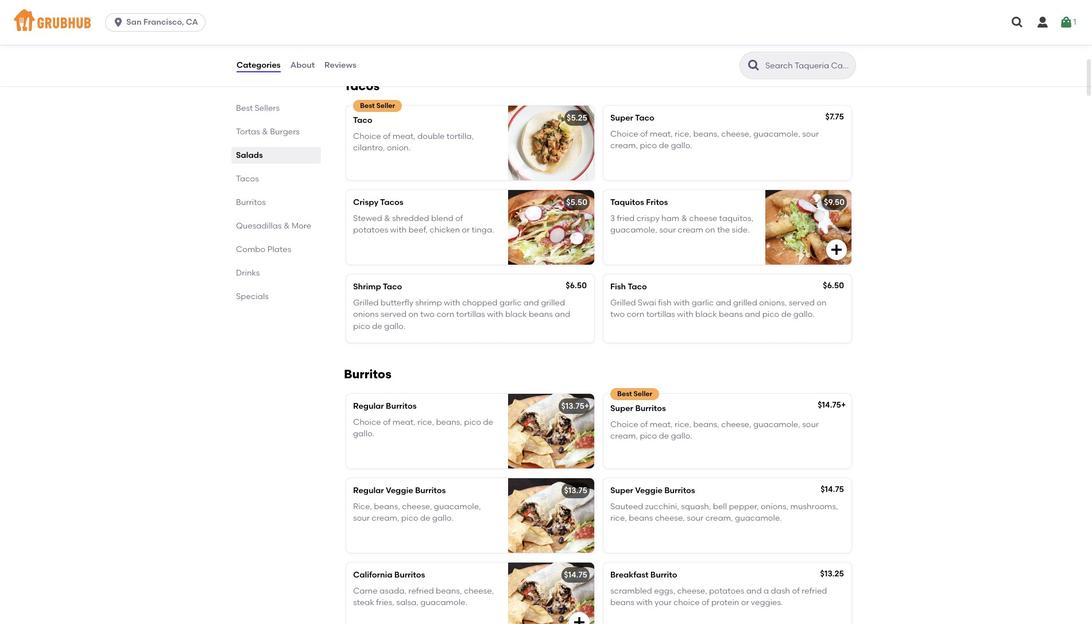 Task type: describe. For each thing, give the bounding box(es) containing it.
black inside grilled swai fish with garlic and grilled onions, served on two corn tortillas with black beans and pico de gallo.
[[696, 310, 717, 320]]

cheese, inside sauteed zucchini, squash, bell pepper, onions, mushrooms, rice, beans cheese, sour cream, guacamole.
[[655, 514, 686, 524]]

san
[[126, 17, 142, 27]]

served inside grilled garlic chicken with caramelized onions served over chopped romaine hearts, tomatoes, english cucumbers, carrots and avocado topped with fresh parmesan.
[[611, 15, 637, 25]]

refried inside carne asada, refried beans, cheese, steak fries, salsa, guacamole.
[[409, 587, 434, 597]]

2 vertical spatial tacos
[[380, 198, 404, 207]]

of down the super burritos
[[641, 420, 648, 430]]

romaine
[[695, 15, 727, 25]]

chopped inside grilled garlic chicken with caramelized onions served over chopped romaine hearts, tomatoes, english cucumbers, carrots and avocado topped with fresh parmesan.
[[657, 15, 693, 25]]

butterfly
[[381, 298, 414, 308]]

choice of meat, rice, beans, pico de gallo.
[[353, 418, 494, 439]]

guacamole. inside sauteed zucchini, squash, bell pepper, onions, mushrooms, rice, beans cheese, sour cream, guacamole.
[[736, 514, 783, 524]]

blend
[[432, 214, 454, 224]]

crispy tacos
[[353, 198, 404, 207]]

veggie for zucchini,
[[636, 486, 663, 496]]

asada,
[[380, 587, 407, 597]]

shrimp
[[353, 282, 381, 292]]

cream, inside sauteed zucchini, squash, bell pepper, onions, mushrooms, rice, beans cheese, sour cream, guacamole.
[[706, 514, 734, 524]]

eggs,
[[655, 587, 676, 597]]

grilled butterfly shrimp with chopped garlic and grilled onions served on two corn tortillas with black beans and pico de gallo.
[[353, 298, 571, 331]]

best for tacos
[[236, 103, 253, 113]]

salsa,
[[397, 598, 419, 608]]

reviews
[[325, 60, 357, 70]]

& for burgers
[[262, 127, 268, 137]]

de inside grilled swai fish with garlic and grilled onions, served on two corn tortillas with black beans and pico de gallo.
[[782, 310, 792, 320]]

best seller for super burritos
[[618, 390, 653, 398]]

with inside "scrambled eggs, cheese, potatoes and a dash of refried beans with your choice of protein or veggies."
[[637, 598, 653, 608]]

fish
[[659, 298, 672, 308]]

$5.50
[[567, 198, 588, 207]]

sauteed zucchini, squash, bell pepper, onions, mushrooms, rice, beans cheese, sour cream, guacamole.
[[611, 502, 839, 524]]

pepper,
[[729, 502, 759, 512]]

fries,
[[376, 598, 395, 608]]

double
[[418, 132, 445, 141]]

stewed
[[353, 214, 383, 224]]

taco image
[[509, 106, 595, 180]]

taquitos fritos
[[611, 198, 669, 207]]

california
[[353, 570, 393, 580]]

0 horizontal spatial svg image
[[830, 33, 844, 46]]

2 vertical spatial $14.75
[[564, 570, 588, 580]]

english
[[611, 27, 638, 37]]

california burritos
[[353, 570, 425, 580]]

regular burritos image
[[509, 394, 595, 469]]

taquitos
[[611, 198, 645, 207]]

swai
[[638, 298, 657, 308]]

1 button
[[1060, 12, 1077, 33]]

ham
[[662, 214, 680, 224]]

shrimp taco
[[353, 282, 402, 292]]

beans, inside rice, beans, cheese, guacamole, sour cream, pico de gallo.
[[374, 502, 400, 512]]

cheese, inside rice, beans, cheese, guacamole, sour cream, pico de gallo.
[[402, 502, 432, 512]]

taco for fish taco
[[628, 282, 647, 292]]

with inside stewed & shredded blend of potatoes with beef, chicken or tinga.
[[391, 225, 407, 235]]

$14.75 +
[[818, 400, 847, 410]]

on inside grilled swai fish with garlic and grilled onions, served on two corn tortillas with black beans and pico de gallo.
[[817, 298, 827, 308]]

grilled inside grilled swai fish with garlic and grilled onions, served on two corn tortillas with black beans and pico de gallo.
[[734, 298, 758, 308]]

onions, inside sauteed zucchini, squash, bell pepper, onions, mushrooms, rice, beans cheese, sour cream, guacamole.
[[761, 502, 789, 512]]

veggies.
[[752, 598, 784, 608]]

on for 3 fried crispy ham & cheese taquitos, guacamole, sour cream on the side.
[[706, 225, 716, 235]]

$13.75 for $13.75 +
[[562, 402, 585, 411]]

grilled garlic chicken with caramelized onions served over chopped romaine hearts, tomatoes, english cucumbers, carrots and avocado topped with fresh parmesan. button
[[604, 0, 852, 54]]

3 fried crispy ham & cheese taquitos, guacamole, sour cream on the side.
[[611, 214, 754, 235]]

beans, inside carne asada, refried beans, cheese, steak fries, salsa, guacamole.
[[436, 587, 462, 597]]

meat, for super burritos
[[650, 420, 673, 430]]

super for super veggie burritos
[[611, 486, 634, 496]]

cheese
[[690, 214, 718, 224]]

breakfast burrito
[[611, 570, 678, 580]]

cream
[[678, 225, 704, 235]]

pico inside "grilled butterfly shrimp with chopped garlic and grilled onions served on two corn tortillas with black beans and pico de gallo."
[[353, 322, 370, 331]]

burgers
[[270, 127, 300, 137]]

crispy
[[353, 198, 379, 207]]

the
[[718, 225, 730, 235]]

side.
[[732, 225, 750, 235]]

$13.75 for $13.75
[[565, 486, 588, 496]]

svg image inside the san francisco, ca button
[[113, 17, 124, 28]]

pico inside rice, beans, cheese, guacamole, sour cream, pico de gallo.
[[402, 514, 419, 524]]

served inside grilled swai fish with garlic and grilled onions, served on two corn tortillas with black beans and pico de gallo.
[[789, 298, 815, 308]]

of down super taco
[[641, 129, 648, 139]]

shredded
[[392, 214, 430, 224]]

on for grilled butterfly shrimp with chopped garlic and grilled onions served on two corn tortillas with black beans and pico de gallo.
[[409, 310, 419, 320]]

gallo. inside "grilled butterfly shrimp with chopped garlic and grilled onions served on two corn tortillas with black beans and pico de gallo."
[[384, 322, 406, 331]]

de inside "grilled butterfly shrimp with chopped garlic and grilled onions served on two corn tortillas with black beans and pico de gallo."
[[372, 322, 383, 331]]

potatoes inside stewed & shredded blend of potatoes with beef, chicken or tinga.
[[353, 225, 389, 235]]

fresh
[[629, 38, 648, 48]]

parmesan.
[[650, 38, 692, 48]]

combo
[[236, 245, 266, 255]]

reviews button
[[324, 45, 357, 86]]

specials
[[236, 292, 269, 302]]

fritos
[[647, 198, 669, 207]]

two inside "grilled butterfly shrimp with chopped garlic and grilled onions served on two corn tortillas with black beans and pico de gallo."
[[421, 310, 435, 320]]

squash,
[[682, 502, 712, 512]]

guacamole, inside 3 fried crispy ham & cheese taquitos, guacamole, sour cream on the side.
[[611, 225, 658, 235]]

combo plates
[[236, 245, 291, 255]]

seller for taco
[[377, 102, 395, 110]]

choice for taco
[[353, 132, 381, 141]]

avocado
[[735, 27, 770, 37]]

carrots
[[688, 27, 716, 37]]

tortas
[[236, 127, 260, 137]]

rice,
[[353, 502, 372, 512]]

carne asada, refried beans, cheese, steak fries, salsa, guacamole.
[[353, 587, 494, 608]]

super burritos
[[611, 404, 666, 414]]

beans inside "grilled butterfly shrimp with chopped garlic and grilled onions served on two corn tortillas with black beans and pico de gallo."
[[529, 310, 553, 320]]

refried inside "scrambled eggs, cheese, potatoes and a dash of refried beans with your choice of protein or veggies."
[[802, 587, 828, 597]]

fish
[[611, 282, 626, 292]]

garlic inside grilled garlic chicken with caramelized onions served over chopped romaine hearts, tomatoes, english cucumbers, carrots and avocado topped with fresh parmesan.
[[638, 3, 661, 13]]

two inside grilled swai fish with garlic and grilled onions, served on two corn tortillas with black beans and pico de gallo.
[[611, 310, 625, 320]]

scrambled eggs, cheese, potatoes and a dash of refried beans with your choice of protein or veggies.
[[611, 587, 828, 608]]

breakfast
[[611, 570, 649, 580]]

of right choice
[[702, 598, 710, 608]]

taco for super taco
[[636, 113, 655, 123]]

$9.50
[[825, 198, 845, 207]]

$5.25
[[567, 113, 588, 123]]

caramelized
[[713, 3, 761, 13]]

of inside stewed & shredded blend of potatoes with beef, chicken or tinga.
[[456, 214, 463, 224]]

garlic inside grilled swai fish with garlic and grilled onions, served on two corn tortillas with black beans and pico de gallo.
[[692, 298, 714, 308]]

& for shredded
[[384, 214, 391, 224]]

ca
[[186, 17, 198, 27]]

salads
[[236, 151, 263, 160]]

regular veggie burritos image
[[509, 479, 595, 553]]

+ for $13.75 +
[[585, 402, 590, 411]]

burrito
[[651, 570, 678, 580]]

sellers
[[255, 103, 280, 113]]

tinga.
[[472, 225, 495, 235]]

super veggie burritos
[[611, 486, 696, 496]]

de inside rice, beans, cheese, guacamole, sour cream, pico de gallo.
[[421, 514, 431, 524]]

stewed & shredded blend of potatoes with beef, chicken or tinga.
[[353, 214, 495, 235]]

quesadillas
[[236, 221, 282, 231]]

mushrooms,
[[791, 502, 839, 512]]

more
[[292, 221, 312, 231]]

a
[[764, 587, 770, 597]]

quesadillas & more
[[236, 221, 312, 231]]

regular veggie burritos
[[353, 486, 446, 496]]



Task type: vqa. For each thing, say whether or not it's contained in the screenshot.
gallo. inside Grilled Swai fish with garlic and grilled onions, served on two corn tortillas with black beans and pico de gallo.
yes



Task type: locate. For each thing, give the bounding box(es) containing it.
onions,
[[760, 298, 787, 308], [761, 502, 789, 512]]

1 horizontal spatial or
[[742, 598, 750, 608]]

corn
[[437, 310, 455, 320], [627, 310, 645, 320]]

0 horizontal spatial two
[[421, 310, 435, 320]]

francisco,
[[144, 17, 184, 27]]

of right dash
[[793, 587, 800, 597]]

grilled inside grilled swai fish with garlic and grilled onions, served on two corn tortillas with black beans and pico de gallo.
[[611, 298, 636, 308]]

steak
[[353, 598, 375, 608]]

drinks
[[236, 268, 260, 278]]

2 two from the left
[[611, 310, 625, 320]]

choice up cilantro,
[[353, 132, 381, 141]]

1 horizontal spatial grilled
[[734, 298, 758, 308]]

onions inside "grilled butterfly shrimp with chopped garlic and grilled onions served on two corn tortillas with black beans and pico de gallo."
[[353, 310, 379, 320]]

about button
[[290, 45, 316, 86]]

0 vertical spatial $13.75
[[562, 402, 585, 411]]

beans,
[[694, 129, 720, 139], [436, 418, 463, 428], [694, 420, 720, 430], [374, 502, 400, 512], [436, 587, 462, 597]]

and
[[718, 27, 733, 37], [524, 298, 539, 308], [716, 298, 732, 308], [555, 310, 571, 320], [745, 310, 761, 320], [747, 587, 762, 597]]

best left sellers
[[236, 103, 253, 113]]

2 super from the top
[[611, 404, 634, 414]]

categories
[[237, 60, 281, 70]]

grilled inside grilled garlic chicken with caramelized onions served over chopped romaine hearts, tomatoes, english cucumbers, carrots and avocado topped with fresh parmesan.
[[611, 3, 636, 13]]

veggie up rice, beans, cheese, guacamole, sour cream, pico de gallo.
[[386, 486, 414, 496]]

of up "onion."
[[383, 132, 391, 141]]

sour inside 3 fried crispy ham & cheese taquitos, guacamole, sour cream on the side.
[[660, 225, 676, 235]]

0 horizontal spatial served
[[381, 310, 407, 320]]

1 vertical spatial guacamole.
[[421, 598, 468, 608]]

1 horizontal spatial onions
[[763, 3, 789, 13]]

2 vertical spatial super
[[611, 486, 634, 496]]

super for super taco
[[611, 113, 634, 123]]

grilled up english at top
[[611, 3, 636, 13]]

0 horizontal spatial garlic
[[500, 298, 522, 308]]

0 vertical spatial onions
[[763, 3, 789, 13]]

onions down shrimp at the top
[[353, 310, 379, 320]]

of right blend
[[456, 214, 463, 224]]

dash
[[771, 587, 791, 597]]

$13.75
[[562, 402, 585, 411], [565, 486, 588, 496]]

1 horizontal spatial potatoes
[[710, 587, 745, 597]]

regular for rice,
[[353, 486, 384, 496]]

1 horizontal spatial chopped
[[657, 15, 693, 25]]

on
[[706, 225, 716, 235], [817, 298, 827, 308], [409, 310, 419, 320]]

$6.50 for grilled swai fish with garlic and grilled onions, served on two corn tortillas with black beans and pico de gallo.
[[824, 281, 845, 291]]

0 vertical spatial seller
[[377, 102, 395, 110]]

veggie up zucchini,
[[636, 486, 663, 496]]

0 horizontal spatial best seller
[[360, 102, 395, 110]]

1 horizontal spatial veggie
[[636, 486, 663, 496]]

sour inside rice, beans, cheese, guacamole, sour cream, pico de gallo.
[[353, 514, 370, 524]]

tacos up shredded
[[380, 198, 404, 207]]

svg image
[[1060, 16, 1074, 29], [830, 33, 844, 46]]

gallo. inside grilled swai fish with garlic and grilled onions, served on two corn tortillas with black beans and pico de gallo.
[[794, 310, 815, 320]]

cheese, inside carne asada, refried beans, cheese, steak fries, salsa, guacamole.
[[464, 587, 494, 597]]

0 vertical spatial chicken
[[662, 3, 693, 13]]

0 vertical spatial guacamole.
[[736, 514, 783, 524]]

1 horizontal spatial corn
[[627, 310, 645, 320]]

1 vertical spatial tacos
[[236, 174, 259, 184]]

chicken inside grilled garlic chicken with caramelized onions served over chopped romaine hearts, tomatoes, english cucumbers, carrots and avocado topped with fresh parmesan.
[[662, 3, 693, 13]]

best seller up the super burritos
[[618, 390, 653, 398]]

meat, down super taco
[[650, 129, 673, 139]]

2 choice of meat, rice, beans, cheese, guacamole, sour cream, pico de gallo. from the top
[[611, 420, 820, 442]]

0 vertical spatial choice of meat, rice, beans, cheese, guacamole, sour cream, pico de gallo.
[[611, 129, 820, 151]]

& inside 3 fried crispy ham & cheese taquitos, guacamole, sour cream on the side.
[[682, 214, 688, 224]]

1 horizontal spatial two
[[611, 310, 625, 320]]

choice of meat, double tortilla, cilantro, onion.
[[353, 132, 474, 153]]

onions, inside grilled swai fish with garlic and grilled onions, served on two corn tortillas with black beans and pico de gallo.
[[760, 298, 787, 308]]

choice for regular burritos
[[353, 418, 381, 428]]

grilled for grilled garlic chicken with caramelized onions served over chopped romaine hearts, tomatoes, english cucumbers, carrots and avocado topped with fresh parmesan.
[[611, 3, 636, 13]]

zucchini,
[[646, 502, 680, 512]]

guacamole, inside rice, beans, cheese, guacamole, sour cream, pico de gallo.
[[434, 502, 481, 512]]

san francisco, ca button
[[105, 13, 210, 32]]

& up cream
[[682, 214, 688, 224]]

best up the super burritos
[[618, 390, 632, 398]]

and inside "scrambled eggs, cheese, potatoes and a dash of refried beans with your choice of protein or veggies."
[[747, 587, 762, 597]]

grilled for grilled swai fish with garlic and grilled onions, served on two corn tortillas with black beans and pico de gallo.
[[611, 298, 636, 308]]

2 horizontal spatial garlic
[[692, 298, 714, 308]]

choice down the super burritos
[[611, 420, 639, 430]]

grilled swai fish with garlic and grilled onions, served on two corn tortillas with black beans and pico de gallo.
[[611, 298, 827, 320]]

1 vertical spatial potatoes
[[710, 587, 745, 597]]

cilantro,
[[353, 143, 385, 153]]

refried up salsa,
[[409, 587, 434, 597]]

1 vertical spatial onions,
[[761, 502, 789, 512]]

1 horizontal spatial chicken
[[662, 3, 693, 13]]

grilled down shrimp at the top
[[353, 298, 379, 308]]

0 vertical spatial on
[[706, 225, 716, 235]]

chopped
[[657, 15, 693, 25], [463, 298, 498, 308]]

topped
[[772, 27, 801, 37]]

tortillas inside "grilled butterfly shrimp with chopped garlic and grilled onions served on two corn tortillas with black beans and pico de gallo."
[[457, 310, 485, 320]]

1 $6.50 from the left
[[566, 281, 587, 291]]

0 vertical spatial regular
[[353, 402, 384, 411]]

choice of meat, rice, beans, cheese, guacamole, sour cream, pico de gallo.
[[611, 129, 820, 151], [611, 420, 820, 442]]

1 vertical spatial seller
[[634, 390, 653, 398]]

best up cilantro,
[[360, 102, 375, 110]]

of inside the choice of meat, rice, beans, pico de gallo.
[[383, 418, 391, 428]]

meat, inside choice of meat, double tortilla, cilantro, onion.
[[393, 132, 416, 141]]

0 horizontal spatial +
[[585, 402, 590, 411]]

1 horizontal spatial guacamole.
[[736, 514, 783, 524]]

de inside the choice of meat, rice, beans, pico de gallo.
[[483, 418, 494, 428]]

veggie for beans,
[[386, 486, 414, 496]]

0 vertical spatial potatoes
[[353, 225, 389, 235]]

& left more
[[284, 221, 290, 231]]

tomatoes,
[[758, 15, 798, 25]]

veggie
[[386, 486, 414, 496], [636, 486, 663, 496]]

2 vertical spatial on
[[409, 310, 419, 320]]

bell
[[714, 502, 727, 512]]

tortilla,
[[447, 132, 474, 141]]

about
[[291, 60, 315, 70]]

rice, beans, cheese, guacamole, sour cream, pico de gallo.
[[353, 502, 481, 524]]

1 vertical spatial super
[[611, 404, 634, 414]]

+ for $14.75 +
[[842, 400, 847, 410]]

your
[[655, 598, 672, 608]]

$13.75 +
[[562, 402, 590, 411]]

1 two from the left
[[421, 310, 435, 320]]

$7.75
[[826, 112, 845, 122]]

refried
[[409, 587, 434, 597], [802, 587, 828, 597]]

chopped right the shrimp
[[463, 298, 498, 308]]

with
[[695, 3, 711, 13], [611, 38, 627, 48], [391, 225, 407, 235], [444, 298, 461, 308], [674, 298, 690, 308], [487, 310, 504, 320], [678, 310, 694, 320], [637, 598, 653, 608]]

guacamole. right salsa,
[[421, 598, 468, 608]]

2 grilled from the left
[[734, 298, 758, 308]]

2 vertical spatial served
[[381, 310, 407, 320]]

cream, down the super burritos
[[611, 432, 638, 442]]

beans inside sauteed zucchini, squash, bell pepper, onions, mushrooms, rice, beans cheese, sour cream, guacamole.
[[629, 514, 654, 524]]

choice down regular burritos
[[353, 418, 381, 428]]

0 vertical spatial super
[[611, 113, 634, 123]]

and inside grilled garlic chicken with caramelized onions served over chopped romaine hearts, tomatoes, english cucumbers, carrots and avocado topped with fresh parmesan.
[[718, 27, 733, 37]]

garlic
[[638, 3, 661, 13], [500, 298, 522, 308], [692, 298, 714, 308]]

rice, for super taco
[[675, 129, 692, 139]]

guacamole. down pepper, in the bottom of the page
[[736, 514, 783, 524]]

corn inside "grilled butterfly shrimp with chopped garlic and grilled onions served on two corn tortillas with black beans and pico de gallo."
[[437, 310, 455, 320]]

cream,
[[611, 141, 638, 151], [611, 432, 638, 442], [372, 514, 400, 524], [706, 514, 734, 524]]

2 tortillas from the left
[[647, 310, 676, 320]]

black inside "grilled butterfly shrimp with chopped garlic and grilled onions served on two corn tortillas with black beans and pico de gallo."
[[506, 310, 527, 320]]

best seller for taco
[[360, 102, 395, 110]]

2 black from the left
[[696, 310, 717, 320]]

beans, for super burritos
[[694, 420, 720, 430]]

cream, down bell
[[706, 514, 734, 524]]

super taco
[[611, 113, 655, 123]]

chicken down blend
[[430, 225, 460, 235]]

0 vertical spatial or
[[462, 225, 470, 235]]

0 horizontal spatial or
[[462, 225, 470, 235]]

corn down swai
[[627, 310, 645, 320]]

choice of meat, rice, beans, cheese, guacamole, sour cream, pico de gallo. for super taco
[[611, 129, 820, 151]]

1 vertical spatial choice of meat, rice, beans, cheese, guacamole, sour cream, pico de gallo.
[[611, 420, 820, 442]]

tortillas inside grilled swai fish with garlic and grilled onions, served on two corn tortillas with black beans and pico de gallo.
[[647, 310, 676, 320]]

choice for super taco
[[611, 129, 639, 139]]

svg image
[[1011, 16, 1025, 29], [1037, 16, 1050, 29], [113, 17, 124, 28], [573, 33, 587, 46], [830, 243, 844, 257], [573, 616, 587, 625]]

0 horizontal spatial refried
[[409, 587, 434, 597]]

rice, inside the choice of meat, rice, beans, pico de gallo.
[[418, 418, 434, 428]]

sauteed
[[611, 502, 644, 512]]

1 black from the left
[[506, 310, 527, 320]]

1 horizontal spatial best seller
[[618, 390, 653, 398]]

1 vertical spatial or
[[742, 598, 750, 608]]

taco for shrimp taco
[[383, 282, 402, 292]]

meat, for regular burritos
[[393, 418, 416, 428]]

meat, up "onion."
[[393, 132, 416, 141]]

or right protein
[[742, 598, 750, 608]]

or inside stewed & shredded blend of potatoes with beef, chicken or tinga.
[[462, 225, 470, 235]]

refried down $13.25
[[802, 587, 828, 597]]

gallo. inside the choice of meat, rice, beans, pico de gallo.
[[353, 429, 375, 439]]

0 vertical spatial served
[[611, 15, 637, 25]]

choice for super burritos
[[611, 420, 639, 430]]

chicken
[[662, 3, 693, 13], [430, 225, 460, 235]]

beans inside "scrambled eggs, cheese, potatoes and a dash of refried beans with your choice of protein or veggies."
[[611, 598, 635, 608]]

1 corn from the left
[[437, 310, 455, 320]]

cream, inside rice, beans, cheese, guacamole, sour cream, pico de gallo.
[[372, 514, 400, 524]]

guacamole. inside carne asada, refried beans, cheese, steak fries, salsa, guacamole.
[[421, 598, 468, 608]]

or inside "scrambled eggs, cheese, potatoes and a dash of refried beans with your choice of protein or veggies."
[[742, 598, 750, 608]]

taquitos,
[[720, 214, 754, 224]]

& right tortas
[[262, 127, 268, 137]]

& down crispy tacos
[[384, 214, 391, 224]]

taquitos fritos image
[[766, 190, 852, 265]]

1 horizontal spatial refried
[[802, 587, 828, 597]]

super right $5.25
[[611, 113, 634, 123]]

beans inside grilled swai fish with garlic and grilled onions, served on two corn tortillas with black beans and pico de gallo.
[[719, 310, 744, 320]]

tortillas
[[457, 310, 485, 320], [647, 310, 676, 320]]

0 horizontal spatial onions
[[353, 310, 379, 320]]

garlic inside "grilled butterfly shrimp with chopped garlic and grilled onions served on two corn tortillas with black beans and pico de gallo."
[[500, 298, 522, 308]]

chicken inside stewed & shredded blend of potatoes with beef, chicken or tinga.
[[430, 225, 460, 235]]

meat, for super taco
[[650, 129, 673, 139]]

fish taco
[[611, 282, 647, 292]]

1 horizontal spatial seller
[[634, 390, 653, 398]]

1 horizontal spatial +
[[842, 400, 847, 410]]

svg image inside 1 button
[[1060, 16, 1074, 29]]

tacos down salads
[[236, 174, 259, 184]]

taco
[[636, 113, 655, 123], [353, 115, 373, 125], [383, 282, 402, 292], [628, 282, 647, 292]]

super for super burritos
[[611, 404, 634, 414]]

potatoes inside "scrambled eggs, cheese, potatoes and a dash of refried beans with your choice of protein or veggies."
[[710, 587, 745, 597]]

Search Taqueria Cazadores search field
[[765, 60, 853, 71]]

scrambled
[[611, 587, 653, 597]]

1 vertical spatial on
[[817, 298, 827, 308]]

1 super from the top
[[611, 113, 634, 123]]

regular
[[353, 402, 384, 411], [353, 486, 384, 496]]

best for $5.25
[[360, 102, 375, 110]]

choice inside the choice of meat, rice, beans, pico de gallo.
[[353, 418, 381, 428]]

1 refried from the left
[[409, 587, 434, 597]]

onions inside grilled garlic chicken with caramelized onions served over chopped romaine hearts, tomatoes, english cucumbers, carrots and avocado topped with fresh parmesan.
[[763, 3, 789, 13]]

1 vertical spatial served
[[789, 298, 815, 308]]

two
[[421, 310, 435, 320], [611, 310, 625, 320]]

chopped up cucumbers,
[[657, 15, 693, 25]]

super up 'sauteed'
[[611, 486, 634, 496]]

seller up "onion."
[[377, 102, 395, 110]]

corn inside grilled swai fish with garlic and grilled onions, served on two corn tortillas with black beans and pico de gallo.
[[627, 310, 645, 320]]

best seller up cilantro,
[[360, 102, 395, 110]]

seller for super burritos
[[634, 390, 653, 398]]

cream, down super taco
[[611, 141, 638, 151]]

2 horizontal spatial tacos
[[380, 198, 404, 207]]

two down fish
[[611, 310, 625, 320]]

grilled inside "grilled butterfly shrimp with chopped garlic and grilled onions served on two corn tortillas with black beans and pico de gallo."
[[353, 298, 379, 308]]

grilled
[[541, 298, 566, 308], [734, 298, 758, 308]]

1 vertical spatial best seller
[[618, 390, 653, 398]]

$13.25
[[821, 569, 845, 579]]

gallo. inside rice, beans, cheese, guacamole, sour cream, pico de gallo.
[[433, 514, 454, 524]]

0 horizontal spatial grilled
[[541, 298, 566, 308]]

grilled for grilled butterfly shrimp with chopped garlic and grilled onions served on two corn tortillas with black beans and pico de gallo.
[[353, 298, 379, 308]]

1 horizontal spatial on
[[706, 225, 716, 235]]

1 tortillas from the left
[[457, 310, 485, 320]]

& for more
[[284, 221, 290, 231]]

0 horizontal spatial guacamole.
[[421, 598, 468, 608]]

1 vertical spatial $13.75
[[565, 486, 588, 496]]

or left tinga.
[[462, 225, 470, 235]]

california burritos image
[[509, 563, 595, 625]]

crispy
[[637, 214, 660, 224]]

choice down super taco
[[611, 129, 639, 139]]

cheese, inside "scrambled eggs, cheese, potatoes and a dash of refried beans with your choice of protein or veggies."
[[678, 587, 708, 597]]

2 corn from the left
[[627, 310, 645, 320]]

garlic shrimp & lime - cilantro salad image
[[509, 0, 595, 54]]

0 horizontal spatial seller
[[377, 102, 395, 110]]

rice, inside sauteed zucchini, squash, bell pepper, onions, mushrooms, rice, beans cheese, sour cream, guacamole.
[[611, 514, 627, 524]]

on inside 3 fried crispy ham & cheese taquitos, guacamole, sour cream on the side.
[[706, 225, 716, 235]]

1 vertical spatial $14.75
[[821, 485, 845, 495]]

or
[[462, 225, 470, 235], [742, 598, 750, 608]]

cucumbers,
[[640, 27, 686, 37]]

rice, for regular burritos
[[418, 418, 434, 428]]

choice inside choice of meat, double tortilla, cilantro, onion.
[[353, 132, 381, 141]]

meat, down regular burritos
[[393, 418, 416, 428]]

2 horizontal spatial served
[[789, 298, 815, 308]]

served inside "grilled butterfly shrimp with chopped garlic and grilled onions served on two corn tortillas with black beans and pico de gallo."
[[381, 310, 407, 320]]

of inside choice of meat, double tortilla, cilantro, onion.
[[383, 132, 391, 141]]

2 horizontal spatial on
[[817, 298, 827, 308]]

tacos down reviews
[[344, 79, 380, 93]]

super
[[611, 113, 634, 123], [611, 404, 634, 414], [611, 486, 634, 496]]

1 vertical spatial regular
[[353, 486, 384, 496]]

3
[[611, 214, 616, 224]]

0 vertical spatial svg image
[[1060, 16, 1074, 29]]

search icon image
[[748, 59, 761, 72]]

1 horizontal spatial $6.50
[[824, 281, 845, 291]]

0 horizontal spatial corn
[[437, 310, 455, 320]]

beef,
[[409, 225, 428, 235]]

over
[[639, 15, 655, 25]]

onion.
[[387, 143, 411, 153]]

0 vertical spatial $14.75
[[818, 400, 842, 410]]

pico
[[640, 141, 657, 151], [763, 310, 780, 320], [353, 322, 370, 331], [464, 418, 482, 428], [640, 432, 657, 442], [402, 514, 419, 524]]

0 horizontal spatial veggie
[[386, 486, 414, 496]]

1 veggie from the left
[[386, 486, 414, 496]]

0 horizontal spatial potatoes
[[353, 225, 389, 235]]

2 veggie from the left
[[636, 486, 663, 496]]

of
[[641, 129, 648, 139], [383, 132, 391, 141], [456, 214, 463, 224], [383, 418, 391, 428], [641, 420, 648, 430], [793, 587, 800, 597], [702, 598, 710, 608]]

de
[[659, 141, 669, 151], [782, 310, 792, 320], [372, 322, 383, 331], [483, 418, 494, 428], [659, 432, 669, 442], [421, 514, 431, 524]]

san francisco, ca
[[126, 17, 198, 27]]

seller up the super burritos
[[634, 390, 653, 398]]

cream, down rice,
[[372, 514, 400, 524]]

1 choice of meat, rice, beans, cheese, guacamole, sour cream, pico de gallo. from the top
[[611, 129, 820, 151]]

grilled down fish
[[611, 298, 636, 308]]

0 horizontal spatial chopped
[[463, 298, 498, 308]]

1 vertical spatial chicken
[[430, 225, 460, 235]]

$6.50
[[566, 281, 587, 291], [824, 281, 845, 291]]

chopped inside "grilled butterfly shrimp with chopped garlic and grilled onions served on two corn tortillas with black beans and pico de gallo."
[[463, 298, 498, 308]]

potatoes down stewed on the left top of the page
[[353, 225, 389, 235]]

0 vertical spatial tacos
[[344, 79, 380, 93]]

meat,
[[650, 129, 673, 139], [393, 132, 416, 141], [393, 418, 416, 428], [650, 420, 673, 430]]

1 grilled from the left
[[541, 298, 566, 308]]

0 vertical spatial onions,
[[760, 298, 787, 308]]

beans, inside the choice of meat, rice, beans, pico de gallo.
[[436, 418, 463, 428]]

3 super from the top
[[611, 486, 634, 496]]

main navigation navigation
[[0, 0, 1093, 45]]

pico inside grilled swai fish with garlic and grilled onions, served on two corn tortillas with black beans and pico de gallo.
[[763, 310, 780, 320]]

0 horizontal spatial tacos
[[236, 174, 259, 184]]

regular burritos
[[353, 402, 417, 411]]

0 horizontal spatial black
[[506, 310, 527, 320]]

meat, inside the choice of meat, rice, beans, pico de gallo.
[[393, 418, 416, 428]]

onions up tomatoes,
[[763, 3, 789, 13]]

2 $6.50 from the left
[[824, 281, 845, 291]]

1 horizontal spatial tortillas
[[647, 310, 676, 320]]

black
[[506, 310, 527, 320], [696, 310, 717, 320]]

1 regular from the top
[[353, 402, 384, 411]]

meat, for taco
[[393, 132, 416, 141]]

& inside stewed & shredded blend of potatoes with beef, chicken or tinga.
[[384, 214, 391, 224]]

1 horizontal spatial garlic
[[638, 3, 661, 13]]

sour inside sauteed zucchini, squash, bell pepper, onions, mushrooms, rice, beans cheese, sour cream, guacamole.
[[687, 514, 704, 524]]

1 horizontal spatial black
[[696, 310, 717, 320]]

beans, for regular burritos
[[436, 418, 463, 428]]

1 horizontal spatial served
[[611, 15, 637, 25]]

two down the shrimp
[[421, 310, 435, 320]]

chicken up cucumbers,
[[662, 3, 693, 13]]

meat, down the super burritos
[[650, 420, 673, 430]]

1 vertical spatial onions
[[353, 310, 379, 320]]

crispy tacos image
[[509, 190, 595, 265]]

beans
[[529, 310, 553, 320], [719, 310, 744, 320], [629, 514, 654, 524], [611, 598, 635, 608]]

1
[[1074, 17, 1077, 27]]

2 horizontal spatial best
[[618, 390, 632, 398]]

super right $13.75 +
[[611, 404, 634, 414]]

corn down the shrimp
[[437, 310, 455, 320]]

1 vertical spatial chopped
[[463, 298, 498, 308]]

0 horizontal spatial $6.50
[[566, 281, 587, 291]]

0 horizontal spatial on
[[409, 310, 419, 320]]

best sellers
[[236, 103, 280, 113]]

beans, for super taco
[[694, 129, 720, 139]]

0 horizontal spatial tortillas
[[457, 310, 485, 320]]

0 vertical spatial best seller
[[360, 102, 395, 110]]

on inside "grilled butterfly shrimp with chopped garlic and grilled onions served on two corn tortillas with black beans and pico de gallo."
[[409, 310, 419, 320]]

carne
[[353, 587, 378, 597]]

1 horizontal spatial best
[[360, 102, 375, 110]]

2 refried from the left
[[802, 587, 828, 597]]

regular for choice
[[353, 402, 384, 411]]

rice, for super burritos
[[675, 420, 692, 430]]

pico inside the choice of meat, rice, beans, pico de gallo.
[[464, 418, 482, 428]]

grilled inside "grilled butterfly shrimp with chopped garlic and grilled onions served on two corn tortillas with black beans and pico de gallo."
[[541, 298, 566, 308]]

plates
[[268, 245, 291, 255]]

0 vertical spatial chopped
[[657, 15, 693, 25]]

0 horizontal spatial chicken
[[430, 225, 460, 235]]

potatoes
[[353, 225, 389, 235], [710, 587, 745, 597]]

2 regular from the top
[[353, 486, 384, 496]]

0 horizontal spatial best
[[236, 103, 253, 113]]

guacamole.
[[736, 514, 783, 524], [421, 598, 468, 608]]

1 horizontal spatial tacos
[[344, 79, 380, 93]]

1 horizontal spatial svg image
[[1060, 16, 1074, 29]]

grilled garlic chicken with caramelized onions served over chopped romaine hearts, tomatoes, english cucumbers, carrots and avocado topped with fresh parmesan.
[[611, 3, 801, 48]]

burritos
[[236, 198, 266, 207], [344, 367, 392, 381], [386, 402, 417, 411], [636, 404, 666, 414], [415, 486, 446, 496], [665, 486, 696, 496], [395, 570, 425, 580]]

$6.50 for grilled butterfly shrimp with chopped garlic and grilled onions served on two corn tortillas with black beans and pico de gallo.
[[566, 281, 587, 291]]

of down regular burritos
[[383, 418, 391, 428]]

choice of meat, rice, beans, cheese, guacamole, sour cream, pico de gallo. for super burritos
[[611, 420, 820, 442]]

+
[[842, 400, 847, 410], [585, 402, 590, 411]]

1 vertical spatial svg image
[[830, 33, 844, 46]]

potatoes up protein
[[710, 587, 745, 597]]



